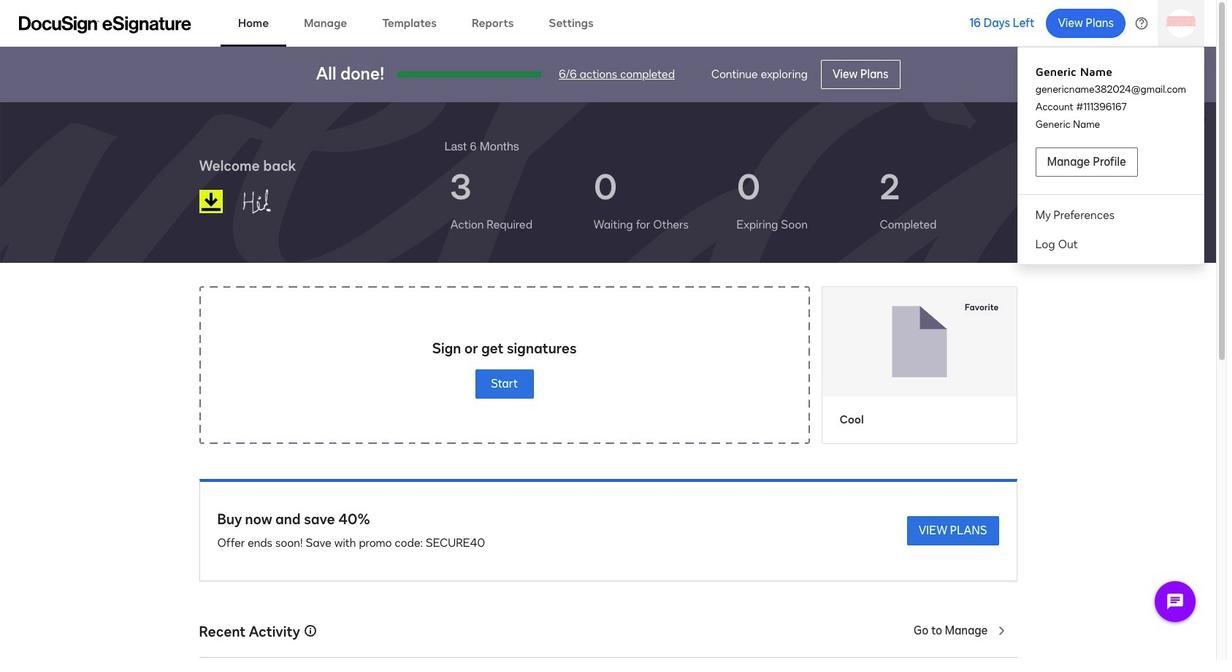 Task type: locate. For each thing, give the bounding box(es) containing it.
your uploaded profile image image
[[1167, 8, 1196, 38]]

list
[[445, 155, 1018, 246]]

docusign esignature image
[[19, 16, 191, 33]]

heading
[[445, 137, 519, 155]]

docusignlogo image
[[199, 190, 223, 213]]



Task type: describe. For each thing, give the bounding box(es) containing it.
account navigation element
[[1019, 52, 1204, 259]]

generic name image
[[235, 183, 311, 221]]

use cool image
[[822, 287, 1017, 397]]



